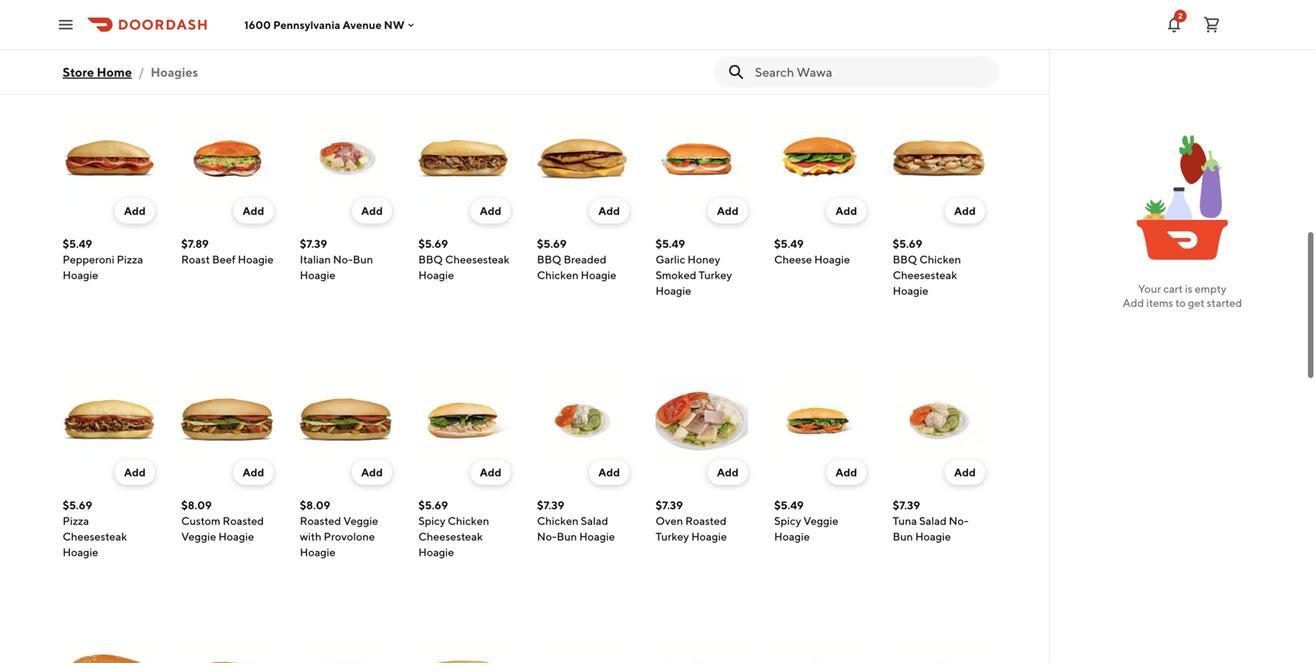 Task type: describe. For each thing, give the bounding box(es) containing it.
add for $5.49 pepperoni pizza hoagie
[[124, 204, 146, 217]]

provolone
[[324, 530, 375, 543]]

add for $5.49 spicy veggie hoagie
[[836, 466, 858, 479]]

nw
[[384, 18, 405, 31]]

$5.69 for $5.69 bbq cheesesteak hoagie
[[419, 237, 448, 250]]

add for $5.69 bbq cheesesteak hoagie
[[480, 204, 502, 217]]

open menu image
[[56, 15, 75, 34]]

chicken inside $5.69 bbq chicken cheesesteak hoagie
[[920, 253, 962, 266]]

pizza inside the $5.49 pepperoni pizza hoagie
[[117, 253, 143, 266]]

spicy roasted veggie & provolone hoagie image
[[63, 636, 155, 663]]

smoked
[[656, 269, 697, 282]]

hoagie inside $5.69 pizza cheesesteak hoagie
[[63, 546, 98, 559]]

items
[[1147, 296, 1174, 309]]

cheesesteak inside $5.69 spicy chicken cheesesteak hoagie
[[419, 530, 483, 543]]

roasted veggie with provolone hoagie image
[[300, 374, 392, 466]]

turkey inside $7.39 oven roasted turkey hoagie
[[656, 530, 689, 543]]

oven
[[656, 515, 683, 528]]

notification bell image
[[1165, 15, 1184, 34]]

$8.09 for $8.09 roasted veggie with provolone hoagie
[[300, 499, 331, 512]]

your
[[1139, 282, 1162, 295]]

oven roasted turkey hoagie image
[[656, 374, 748, 466]]

your cart is empty add items to get started
[[1123, 282, 1243, 309]]

add for $8.09 roasted veggie with provolone hoagie
[[361, 466, 383, 479]]

roasted veggie with ranch & cheddar hoagie image
[[419, 636, 511, 663]]

$5.49 pepperoni pizza hoagie
[[63, 237, 143, 282]]

hoagie inside $5.69 spicy chicken cheesesteak hoagie
[[419, 546, 454, 559]]

bbq for bbq chicken cheesesteak hoagie
[[893, 253, 918, 266]]

$5.49 for $5.49 cheese hoagie
[[775, 237, 804, 250]]

hoagie inside the $5.49 pepperoni pizza hoagie
[[63, 269, 98, 282]]

hoagie inside turkey & ham double meat hoagie
[[300, 23, 336, 36]]

bbq chicken cheesesteak hoagie image
[[893, 112, 986, 205]]

honey
[[688, 253, 721, 266]]

roasted for oven roasted turkey hoagie
[[686, 515, 727, 528]]

$7.89
[[181, 237, 209, 250]]

$5.49 garlic honey smoked turkey hoagie
[[656, 237, 733, 297]]

add for $5.49 cheese hoagie
[[836, 204, 858, 217]]

turkey inside the $5.49 garlic honey smoked turkey hoagie
[[699, 269, 733, 282]]

spicy inside spicy turkey hoagie
[[181, 0, 208, 4]]

$5.69 spicy chicken cheesesteak hoagie
[[419, 499, 489, 559]]

/
[[138, 65, 144, 79]]

started
[[1208, 296, 1243, 309]]

empty
[[1195, 282, 1227, 295]]

$5.69 bbq cheesesteak hoagie
[[419, 237, 510, 282]]

hoagie inside $7.39 italian no-bun hoagie
[[300, 269, 336, 282]]

spicy veggie hoagie image
[[775, 374, 867, 466]]

turkey & ham double meat hoagie
[[300, 0, 368, 36]]

custom
[[181, 515, 221, 528]]

chicken parmesan breaded chicken hoagie
[[63, 0, 149, 51]]

add for $7.39 chicken salad no-bun hoagie
[[599, 466, 620, 479]]

veggie inside $8.09 custom roasted veggie hoagie
[[181, 530, 216, 543]]

garlic honey smoked turkey hoagie image
[[656, 112, 748, 205]]

$5.69 bbq chicken cheesesteak hoagie
[[893, 237, 962, 297]]

2
[[1179, 11, 1183, 20]]

$5.49 cheese hoagie
[[775, 237, 851, 266]]

add for $5.69 spicy chicken cheesesteak hoagie
[[480, 466, 502, 479]]

roast beef hoagie image
[[181, 112, 274, 205]]

turkey inside spicy turkey hoagie
[[211, 0, 244, 4]]

$5.49 for $5.49 garlic honey smoked turkey hoagie
[[656, 237, 686, 250]]

store home / hoagies
[[63, 65, 198, 79]]

turkey inside turkey & ham double meat hoagie
[[300, 0, 333, 4]]

1600 pennsylvania avenue nw button
[[244, 18, 417, 31]]

add for $7.39 oven roasted turkey hoagie
[[717, 466, 739, 479]]

add for $7.39 tuna salad no- bun hoagie
[[955, 466, 976, 479]]

garlic
[[656, 253, 686, 266]]

$5.49 for $5.49 spicy veggie hoagie
[[775, 499, 804, 512]]

pennsylvania
[[273, 18, 341, 31]]

bbq breaded chicken hoagie image
[[537, 112, 630, 205]]

add for $7.89 roast beef hoagie
[[243, 204, 264, 217]]

italian
[[300, 253, 331, 266]]

salad for chicken
[[581, 515, 609, 528]]

$5.69 for $5.69 bbq breaded chicken hoagie
[[537, 237, 567, 250]]

hoagie inside chicken parmesan breaded chicken hoagie
[[63, 38, 98, 51]]

add for $8.09 custom roasted veggie hoagie
[[243, 466, 264, 479]]

add for $5.49 garlic honey smoked turkey hoagie
[[717, 204, 739, 217]]

spicy turkey hoagie
[[181, 0, 244, 20]]

pepperoni pizza hoagie image
[[63, 112, 155, 205]]

hoagie inside the $5.49 garlic honey smoked turkey hoagie
[[656, 284, 692, 297]]

hoagie inside the $5.69 bbq cheesesteak hoagie
[[419, 269, 454, 282]]

$7.39 for $7.39 italian no-bun hoagie
[[300, 237, 327, 250]]

$7.39 for $7.39 oven roasted turkey hoagie
[[656, 499, 683, 512]]

hoagie inside $8.09 custom roasted veggie hoagie
[[218, 530, 254, 543]]

roast
[[181, 253, 210, 266]]

double
[[300, 7, 337, 20]]

bun for $7.39 tuna salad no- bun hoagie
[[893, 530, 914, 543]]

$7.39 chicken salad no-bun hoagie
[[537, 499, 615, 543]]



Task type: vqa. For each thing, say whether or not it's contained in the screenshot.


Task type: locate. For each thing, give the bounding box(es) containing it.
bbq inside the $5.69 bbq cheesesteak hoagie
[[419, 253, 443, 266]]

chicken salad no-bun hoagie image
[[537, 374, 630, 466]]

1 horizontal spatial bbq
[[537, 253, 562, 266]]

$8.09 for $8.09 custom roasted veggie hoagie
[[181, 499, 212, 512]]

2 vertical spatial no-
[[537, 530, 557, 543]]

bbq inside $5.69 bbq chicken cheesesteak hoagie
[[893, 253, 918, 266]]

Search Wawa search field
[[755, 63, 987, 81]]

1 vertical spatial breaded
[[564, 253, 607, 266]]

breaded for parmesan
[[63, 23, 105, 36]]

$5.49 for $5.49 pepperoni pizza hoagie
[[63, 237, 92, 250]]

2 horizontal spatial roasted
[[686, 515, 727, 528]]

add up $5.49 spicy veggie hoagie
[[836, 466, 858, 479]]

roasted for custom roasted veggie hoagie
[[223, 515, 264, 528]]

cheese hoagie image
[[775, 112, 867, 205]]

2 horizontal spatial veggie
[[804, 515, 839, 528]]

cheesesteak
[[445, 253, 510, 266], [893, 269, 958, 282], [63, 530, 127, 543], [419, 530, 483, 543]]

1 bbq from the left
[[419, 253, 443, 266]]

2 salad from the left
[[920, 515, 947, 528]]

hoagies
[[63, 57, 153, 87], [151, 65, 198, 79]]

salad left oven
[[581, 515, 609, 528]]

add button
[[115, 199, 155, 224], [115, 199, 155, 224], [233, 199, 274, 224], [233, 199, 274, 224], [352, 199, 392, 224], [352, 199, 392, 224], [471, 199, 511, 224], [471, 199, 511, 224], [589, 199, 630, 224], [589, 199, 630, 224], [708, 199, 748, 224], [708, 199, 748, 224], [827, 199, 867, 224], [827, 199, 867, 224], [945, 199, 986, 224], [945, 199, 986, 224], [115, 460, 155, 485], [115, 460, 155, 485], [233, 460, 274, 485], [233, 460, 274, 485], [352, 460, 392, 485], [352, 460, 392, 485], [471, 460, 511, 485], [471, 460, 511, 485], [589, 460, 630, 485], [589, 460, 630, 485], [708, 460, 748, 485], [708, 460, 748, 485], [827, 460, 867, 485], [827, 460, 867, 485], [945, 460, 986, 485], [945, 460, 986, 485]]

tuna salad no-bun hoagie image
[[893, 374, 986, 466]]

1 horizontal spatial spicy
[[419, 515, 446, 528]]

hoagie inside $7.39 chicken salad no-bun hoagie
[[580, 530, 615, 543]]

$8.09 up custom
[[181, 499, 212, 512]]

parmesan
[[63, 7, 112, 20]]

add up $5.69 bbq chicken cheesesteak hoagie
[[955, 204, 976, 217]]

1 salad from the left
[[581, 515, 609, 528]]

$5.69 inside $5.69 spicy chicken cheesesteak hoagie
[[419, 499, 448, 512]]

add up $7.39 tuna salad no- bun hoagie
[[955, 466, 976, 479]]

add up $8.09 roasted veggie with provolone hoagie
[[361, 466, 383, 479]]

store
[[63, 65, 94, 79]]

hoagie inside $7.39 oven roasted turkey hoagie
[[692, 530, 727, 543]]

salad for tuna
[[920, 515, 947, 528]]

bun inside $7.39 italian no-bun hoagie
[[353, 253, 373, 266]]

add up $8.09 custom roasted veggie hoagie
[[243, 466, 264, 479]]

1 vertical spatial no-
[[949, 515, 969, 528]]

1 horizontal spatial pizza
[[117, 253, 143, 266]]

italian no-bun hoagie image
[[300, 112, 392, 205]]

bun for $7.39 chicken salad no-bun hoagie
[[557, 530, 577, 543]]

$5.69 for $5.69 pizza cheesesteak hoagie
[[63, 499, 92, 512]]

add inside your cart is empty add items to get started
[[1123, 296, 1145, 309]]

0 horizontal spatial salad
[[581, 515, 609, 528]]

home
[[97, 65, 132, 79]]

add up $7.89 roast beef hoagie
[[243, 204, 264, 217]]

$5.69 for $5.69 spicy chicken cheesesteak hoagie
[[419, 499, 448, 512]]

0 horizontal spatial breaded
[[63, 23, 105, 36]]

0 vertical spatial pizza
[[117, 253, 143, 266]]

1 horizontal spatial $8.09
[[300, 499, 331, 512]]

$8.09 up "with"
[[300, 499, 331, 512]]

1600
[[244, 18, 271, 31]]

add up honey
[[717, 204, 739, 217]]

roasted right oven
[[686, 515, 727, 528]]

no- inside $7.39 tuna salad no- bun hoagie
[[949, 515, 969, 528]]

$7.39 tuna salad no- bun hoagie
[[893, 499, 969, 543]]

breaded inside chicken parmesan breaded chicken hoagie
[[63, 23, 105, 36]]

3 bbq from the left
[[893, 253, 918, 266]]

veggie for spicy veggie hoagie
[[804, 515, 839, 528]]

bbq cheesesteak hoagie image
[[419, 112, 511, 205]]

spicy inside $5.49 spicy veggie hoagie
[[775, 515, 802, 528]]

0 horizontal spatial bbq
[[419, 253, 443, 266]]

&
[[336, 0, 343, 4]]

bbq
[[419, 253, 443, 266], [537, 253, 562, 266], [893, 253, 918, 266]]

spicy for $5.49
[[775, 515, 802, 528]]

no- inside $7.39 chicken salad no-bun hoagie
[[537, 530, 557, 543]]

1 horizontal spatial salad
[[920, 515, 947, 528]]

2 horizontal spatial bun
[[893, 530, 914, 543]]

$7.39
[[300, 237, 327, 250], [537, 499, 565, 512], [656, 499, 683, 512], [893, 499, 921, 512]]

hoagie
[[181, 7, 217, 20], [300, 23, 336, 36], [63, 38, 98, 51], [238, 253, 274, 266], [815, 253, 851, 266], [63, 269, 98, 282], [300, 269, 336, 282], [419, 269, 454, 282], [581, 269, 617, 282], [656, 284, 692, 297], [893, 284, 929, 297], [218, 530, 254, 543], [580, 530, 615, 543], [692, 530, 727, 543], [775, 530, 810, 543], [916, 530, 952, 543], [63, 546, 98, 559], [300, 546, 336, 559], [419, 546, 454, 559]]

hoagie inside $8.09 roasted veggie with provolone hoagie
[[300, 546, 336, 559]]

spicy chicken cheesesteak hoagie image
[[419, 374, 511, 466]]

no- inside $7.39 italian no-bun hoagie
[[333, 253, 353, 266]]

add for $5.69 bbq chicken cheesesteak hoagie
[[955, 204, 976, 217]]

2 $8.09 from the left
[[300, 499, 331, 512]]

$5.69 for $5.69 bbq chicken cheesesteak hoagie
[[893, 237, 923, 250]]

roasted inside $8.09 custom roasted veggie hoagie
[[223, 515, 264, 528]]

turkey
[[211, 0, 244, 4], [300, 0, 333, 4], [699, 269, 733, 282], [656, 530, 689, 543]]

0 vertical spatial no-
[[333, 253, 353, 266]]

0 horizontal spatial pizza
[[63, 515, 89, 528]]

veggie honey smoked turkey hoagie image
[[537, 636, 630, 663]]

breaded inside $5.69 bbq breaded chicken hoagie
[[564, 253, 607, 266]]

custom roasted veggie hoagie image
[[181, 374, 274, 466]]

$7.39 inside $7.39 chicken salad no-bun hoagie
[[537, 499, 565, 512]]

1 roasted from the left
[[223, 515, 264, 528]]

roasted right custom
[[223, 515, 264, 528]]

veggie inside $5.49 spicy veggie hoagie
[[804, 515, 839, 528]]

0 horizontal spatial veggie
[[181, 530, 216, 543]]

salad right the tuna on the right bottom of the page
[[920, 515, 947, 528]]

no- for $7.39 tuna salad no- bun hoagie
[[949, 515, 969, 528]]

bun inside $7.39 chicken salad no-bun hoagie
[[557, 530, 577, 543]]

$7.39 for $7.39 chicken salad no-bun hoagie
[[537, 499, 565, 512]]

chicken inside $5.69 spicy chicken cheesesteak hoagie
[[448, 515, 489, 528]]

1 horizontal spatial roasted
[[300, 515, 341, 528]]

0 horizontal spatial roasted
[[223, 515, 264, 528]]

add up $7.39 chicken salad no-bun hoagie
[[599, 466, 620, 479]]

add for $5.69 pizza cheesesteak hoagie
[[124, 466, 146, 479]]

marinara chicken cheesesteak hoagie image
[[181, 636, 274, 663]]

roasted veggie & provolone hoagie image
[[300, 636, 392, 663]]

0 items, open order cart image
[[1203, 15, 1222, 34]]

ham no-bun hoagie image
[[775, 636, 867, 663]]

add up $7.39 oven roasted turkey hoagie
[[717, 466, 739, 479]]

bun
[[353, 253, 373, 266], [557, 530, 577, 543], [893, 530, 914, 543]]

hoagie inside $5.69 bbq chicken cheesesteak hoagie
[[893, 284, 929, 297]]

chicken inside $7.39 chicken salad no-bun hoagie
[[537, 515, 579, 528]]

2 horizontal spatial spicy
[[775, 515, 802, 528]]

2 bbq from the left
[[537, 253, 562, 266]]

2 roasted from the left
[[300, 515, 341, 528]]

0 horizontal spatial $8.09
[[181, 499, 212, 512]]

add up $5.49 cheese hoagie
[[836, 204, 858, 217]]

$5.49 inside the $5.49 garlic honey smoked turkey hoagie
[[656, 237, 686, 250]]

spicy inside $5.69 spicy chicken cheesesteak hoagie
[[419, 515, 446, 528]]

is
[[1186, 282, 1193, 295]]

pizza inside $5.69 pizza cheesesteak hoagie
[[63, 515, 89, 528]]

hoagie inside $5.49 cheese hoagie
[[815, 253, 851, 266]]

cheesesteak inside the $5.69 bbq cheesesteak hoagie
[[445, 253, 510, 266]]

veggie inside $8.09 roasted veggie with provolone hoagie
[[344, 515, 378, 528]]

veggie
[[344, 515, 378, 528], [804, 515, 839, 528], [181, 530, 216, 543]]

$7.39 italian no-bun hoagie
[[300, 237, 373, 282]]

hoagie inside $7.89 roast beef hoagie
[[238, 253, 274, 266]]

$5.69
[[419, 237, 448, 250], [537, 237, 567, 250], [893, 237, 923, 250], [63, 499, 92, 512], [419, 499, 448, 512]]

add
[[124, 204, 146, 217], [243, 204, 264, 217], [361, 204, 383, 217], [480, 204, 502, 217], [599, 204, 620, 217], [717, 204, 739, 217], [836, 204, 858, 217], [955, 204, 976, 217], [1123, 296, 1145, 309], [124, 466, 146, 479], [243, 466, 264, 479], [361, 466, 383, 479], [480, 466, 502, 479], [599, 466, 620, 479], [717, 466, 739, 479], [836, 466, 858, 479], [955, 466, 976, 479]]

ham
[[345, 0, 368, 4]]

tuna
[[893, 515, 918, 528]]

no- for $7.39 chicken salad no-bun hoagie
[[537, 530, 557, 543]]

0 vertical spatial breaded
[[63, 23, 105, 36]]

with
[[300, 530, 322, 543]]

1600 pennsylvania avenue nw
[[244, 18, 405, 31]]

add down "your"
[[1123, 296, 1145, 309]]

$7.89 roast beef hoagie
[[181, 237, 274, 266]]

salad inside $7.39 tuna salad no- bun hoagie
[[920, 515, 947, 528]]

get
[[1189, 296, 1205, 309]]

$8.09 inside $8.09 roasted veggie with provolone hoagie
[[300, 499, 331, 512]]

$8.09 roasted veggie with provolone hoagie
[[300, 499, 378, 559]]

bbq inside $5.69 bbq breaded chicken hoagie
[[537, 253, 562, 266]]

beef
[[212, 253, 236, 266]]

$5.69 inside $5.69 bbq breaded chicken hoagie
[[537, 237, 567, 250]]

0 horizontal spatial bun
[[353, 253, 373, 266]]

veggie for roasted veggie with provolone hoagie
[[344, 515, 378, 528]]

meat
[[339, 7, 365, 20]]

add up $7.39 italian no-bun hoagie
[[361, 204, 383, 217]]

$7.39 inside $7.39 tuna salad no- bun hoagie
[[893, 499, 921, 512]]

$5.49 spicy veggie hoagie
[[775, 499, 839, 543]]

add up $5.69 spicy chicken cheesesteak hoagie
[[480, 466, 502, 479]]

honey smoked turkey no-bun hoagie image
[[656, 636, 748, 663]]

salad inside $7.39 chicken salad no-bun hoagie
[[581, 515, 609, 528]]

$5.49 inside $5.49 cheese hoagie
[[775, 237, 804, 250]]

pizza
[[117, 253, 143, 266], [63, 515, 89, 528]]

to
[[1176, 296, 1186, 309]]

add up $5.69 bbq breaded chicken hoagie at top left
[[599, 204, 620, 217]]

add for $5.69 bbq breaded chicken hoagie
[[599, 204, 620, 217]]

1 horizontal spatial no-
[[537, 530, 557, 543]]

$5.69 inside the $5.69 bbq cheesesteak hoagie
[[419, 237, 448, 250]]

cheese no-bun hoagie image
[[893, 636, 986, 663]]

bbq for bbq breaded chicken hoagie
[[537, 253, 562, 266]]

add up $5.69 pizza cheesesteak hoagie
[[124, 466, 146, 479]]

roasted inside $8.09 roasted veggie with provolone hoagie
[[300, 515, 341, 528]]

1 horizontal spatial veggie
[[344, 515, 378, 528]]

$5.49 inside the $5.49 pepperoni pizza hoagie
[[63, 237, 92, 250]]

1 vertical spatial pizza
[[63, 515, 89, 528]]

salad
[[581, 515, 609, 528], [920, 515, 947, 528]]

roasted up "with"
[[300, 515, 341, 528]]

cart
[[1164, 282, 1184, 295]]

roasted
[[223, 515, 264, 528], [300, 515, 341, 528], [686, 515, 727, 528]]

$7.39 oven roasted turkey hoagie
[[656, 499, 727, 543]]

bbq for bbq cheesesteak hoagie
[[419, 253, 443, 266]]

$5.69 pizza cheesesteak hoagie
[[63, 499, 127, 559]]

pepperoni
[[63, 253, 115, 266]]

$5.49 inside $5.49 spicy veggie hoagie
[[775, 499, 804, 512]]

hoagie inside spicy turkey hoagie
[[181, 7, 217, 20]]

hoagie inside $7.39 tuna salad no- bun hoagie
[[916, 530, 952, 543]]

add up the $5.69 bbq cheesesteak hoagie
[[480, 204, 502, 217]]

$5.49
[[63, 237, 92, 250], [656, 237, 686, 250], [775, 237, 804, 250], [775, 499, 804, 512]]

no-
[[333, 253, 353, 266], [949, 515, 969, 528], [537, 530, 557, 543]]

0 horizontal spatial spicy
[[181, 0, 208, 4]]

$8.09 custom roasted veggie hoagie
[[181, 499, 264, 543]]

1 $8.09 from the left
[[181, 499, 212, 512]]

bun inside $7.39 tuna salad no- bun hoagie
[[893, 530, 914, 543]]

add for $7.39 italian no-bun hoagie
[[361, 204, 383, 217]]

avenue
[[343, 18, 382, 31]]

chicken
[[63, 0, 104, 4], [108, 23, 149, 36], [920, 253, 962, 266], [537, 269, 579, 282], [448, 515, 489, 528], [537, 515, 579, 528]]

breaded for bbq
[[564, 253, 607, 266]]

2 horizontal spatial no-
[[949, 515, 969, 528]]

hoagie inside $5.49 spicy veggie hoagie
[[775, 530, 810, 543]]

cheese
[[775, 253, 813, 266]]

$5.69 inside $5.69 pizza cheesesteak hoagie
[[63, 499, 92, 512]]

$8.09
[[181, 499, 212, 512], [300, 499, 331, 512]]

1 horizontal spatial bun
[[557, 530, 577, 543]]

2 horizontal spatial bbq
[[893, 253, 918, 266]]

breaded
[[63, 23, 105, 36], [564, 253, 607, 266]]

spicy for $5.69
[[419, 515, 446, 528]]

chicken inside $5.69 bbq breaded chicken hoagie
[[537, 269, 579, 282]]

$7.39 inside $7.39 italian no-bun hoagie
[[300, 237, 327, 250]]

roasted inside $7.39 oven roasted turkey hoagie
[[686, 515, 727, 528]]

pizza cheesesteak hoagie image
[[63, 374, 155, 466]]

$8.09 inside $8.09 custom roasted veggie hoagie
[[181, 499, 212, 512]]

3 roasted from the left
[[686, 515, 727, 528]]

$7.39 for $7.39 tuna salad no- bun hoagie
[[893, 499, 921, 512]]

0 horizontal spatial no-
[[333, 253, 353, 266]]

spicy
[[181, 0, 208, 4], [419, 515, 446, 528], [775, 515, 802, 528]]

$5.69 bbq breaded chicken hoagie
[[537, 237, 617, 282]]

$7.39 inside $7.39 oven roasted turkey hoagie
[[656, 499, 683, 512]]

hoagie inside $5.69 bbq breaded chicken hoagie
[[581, 269, 617, 282]]

store home link
[[63, 56, 132, 88]]

$5.69 inside $5.69 bbq chicken cheesesteak hoagie
[[893, 237, 923, 250]]

1 horizontal spatial breaded
[[564, 253, 607, 266]]

add up the $5.49 pepperoni pizza hoagie
[[124, 204, 146, 217]]

cheesesteak inside $5.69 bbq chicken cheesesteak hoagie
[[893, 269, 958, 282]]



